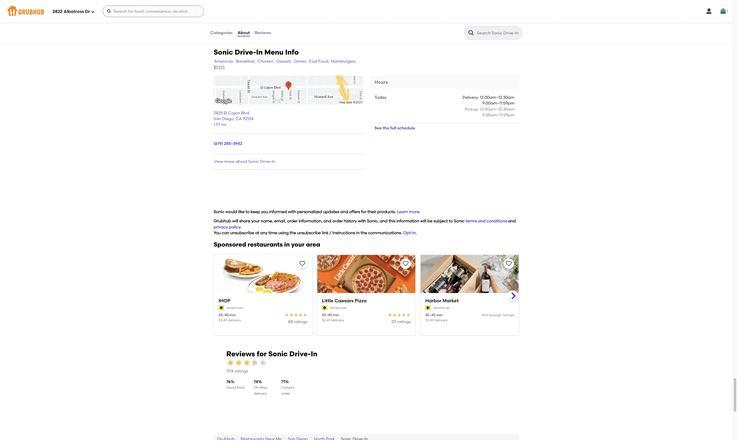 Task type: vqa. For each thing, say whether or not it's contained in the screenshot.
'Cajon'
yes



Task type: describe. For each thing, give the bounding box(es) containing it.
in inside the grubhub will share your name, email, order information, and order history with sonic, and this information will be subject to sonic terms and conditions and privacy policy . you can unsubscribe at any time using the unsubscribe link / instructions in the communications. opt-in .
[[412, 231, 416, 236]]

this
[[389, 219, 396, 224]]

sonic right about
[[248, 159, 259, 164]]

1.97
[[214, 123, 220, 127]]

see
[[374, 126, 382, 131]]

sponsored restaurants in your area
[[214, 241, 320, 249]]

sonic inside the grubhub will share your name, email, order information, and order history with sonic, and this information will be subject to sonic terms and conditions and privacy policy . you can unsubscribe at any time using the unsubscribe link / instructions in the communications. opt-in .
[[454, 219, 465, 224]]

little caesars pizza logo image
[[317, 256, 415, 304]]

grubhub
[[214, 219, 231, 224]]

chicken, button
[[257, 58, 275, 65]]

main navigation navigation
[[0, 0, 733, 23]]

cajon
[[228, 111, 240, 116]]

area
[[306, 241, 320, 249]]

$
[[214, 65, 216, 70]]

grubhub will share your name, email, order information, and order history with sonic, and this information will be subject to sonic terms and conditions and privacy policy . you can unsubscribe at any time using the unsubscribe link / instructions in the communications. opt-in .
[[214, 219, 516, 236]]

time inside 74 on time delivery
[[260, 386, 267, 390]]

1 button
[[720, 6, 728, 16]]

9:00am–11:59pm for delivery: 12:00am–12:30am 9:00am–11:59pm
[[482, 101, 514, 106]]

0 vertical spatial .
[[419, 210, 420, 215]]

reviews for reviews for sonic drive-in
[[226, 350, 255, 359]]

about
[[238, 30, 250, 35]]

subscription pass image for harbor market
[[425, 306, 431, 311]]

share
[[239, 219, 250, 224]]

min for ihop
[[230, 314, 236, 318]]

25–40 min $3.49 delivery
[[219, 314, 241, 323]]

delivery for little caesars pizza
[[331, 319, 344, 323]]

opt-
[[403, 231, 412, 236]]

88 ratings
[[288, 320, 307, 325]]

save this restaurant image for little caesars pizza
[[402, 261, 409, 268]]

Search Sonic Drive-In search field
[[476, 30, 521, 36]]

76
[[226, 380, 231, 385]]

save this restaurant image for harbor market
[[506, 261, 512, 268]]

at
[[255, 231, 259, 236]]

learn
[[397, 210, 408, 215]]

about
[[235, 159, 247, 164]]

using
[[278, 231, 289, 236]]

harbor market logo image
[[421, 256, 519, 304]]

(619) 285-3942 button
[[214, 141, 242, 147]]

12:00am–12:30am for delivery: 12:00am–12:30am 9:00am–11:59pm
[[480, 95, 514, 100]]

order inside 71 correct order
[[281, 392, 290, 396]]

little caesars pizza link
[[322, 298, 411, 305]]

about button
[[237, 23, 250, 43]]

personalized
[[297, 210, 322, 215]]

be
[[427, 219, 433, 224]]

learn more link
[[397, 210, 419, 215]]

9:00am–11:59pm for pickup: 12:00am–12:30am 9:00am–11:59pm
[[482, 113, 514, 118]]

ratings right enough
[[502, 314, 514, 318]]

restaurants
[[248, 241, 283, 249]]

see the full schedule button
[[370, 123, 420, 134]]

0 vertical spatial to
[[246, 210, 250, 215]]

not
[[482, 314, 488, 318]]

and right terms
[[478, 219, 486, 224]]

2829 el cajon blvd san diego , ca 92104 1.97 mi
[[214, 111, 254, 127]]

subscription pass image for ihop
[[219, 306, 224, 311]]

sonic up grubhub
[[214, 210, 224, 215]]

schedule
[[397, 126, 415, 131]]

on
[[254, 386, 259, 390]]

search icon image
[[468, 30, 475, 36]]

/
[[329, 231, 332, 236]]

92104
[[243, 117, 254, 122]]

1174 ratings
[[226, 370, 248, 374]]

0 horizontal spatial with
[[288, 210, 296, 215]]

1 vertical spatial more
[[409, 210, 419, 215]]

20
[[391, 320, 396, 325]]

25–40 for ihop
[[219, 314, 229, 318]]

sonic,
[[367, 219, 379, 224]]

(619) 285-3942
[[214, 142, 242, 147]]

76 good food
[[226, 380, 244, 390]]

american,
[[214, 59, 234, 64]]

1 horizontal spatial svg image
[[107, 9, 111, 14]]

categories button
[[210, 23, 233, 43]]

svg image
[[720, 8, 727, 15]]

1 vertical spatial drive-
[[260, 159, 272, 164]]

little
[[322, 299, 333, 304]]

delivery:
[[462, 95, 479, 100]]

71
[[281, 380, 285, 385]]

privacy
[[214, 225, 228, 230]]

2 will from the left
[[420, 219, 426, 224]]

to inside the grubhub will share your name, email, order information, and order history with sonic, and this information will be subject to sonic terms and conditions and privacy policy . you can unsubscribe at any time using the unsubscribe link / instructions in the communications. opt-in .
[[449, 219, 453, 224]]

delivery for ihop
[[228, 319, 241, 323]]

25–40 min $2.49 delivery
[[322, 314, 344, 323]]

enough
[[489, 314, 502, 318]]

email,
[[274, 219, 286, 224]]

menu
[[264, 48, 284, 57]]

would
[[225, 210, 237, 215]]

(619)
[[214, 142, 223, 147]]

$$$$$
[[214, 65, 225, 70]]

like
[[238, 210, 245, 215]]

dinner,
[[294, 59, 307, 64]]

hamburgers
[[331, 59, 356, 64]]

diego
[[222, 117, 234, 122]]

1 horizontal spatial for
[[361, 210, 366, 215]]

categories
[[210, 30, 233, 35]]

2 unsubscribe from the left
[[297, 231, 321, 236]]

hours
[[374, 79, 388, 85]]

hamburgers button
[[331, 58, 356, 65]]

1 will from the left
[[232, 219, 238, 224]]

25–40 for little caesars pizza
[[322, 314, 332, 318]]

with inside the grubhub will share your name, email, order information, and order history with sonic, and this information will be subject to sonic terms and conditions and privacy policy . you can unsubscribe at any time using the unsubscribe link / instructions in the communications. opt-in .
[[358, 219, 366, 224]]

30–45
[[425, 314, 435, 318]]

today
[[374, 95, 386, 100]]

min for little caesars pizza
[[333, 314, 339, 318]]

Search for food, convenience, alcohol... search field
[[103, 5, 204, 17]]

info
[[285, 48, 299, 57]]

american for ihop
[[227, 306, 243, 310]]

1 horizontal spatial the
[[361, 231, 367, 236]]

1 horizontal spatial .
[[416, 231, 417, 236]]

min for harbor market
[[436, 314, 443, 318]]

1 vertical spatial in
[[284, 241, 290, 249]]

sonic up american,
[[214, 48, 233, 57]]

order down updates
[[332, 219, 343, 224]]



Task type: locate. For each thing, give the bounding box(es) containing it.
0 horizontal spatial for
[[257, 350, 267, 359]]

25–40
[[219, 314, 229, 318], [322, 314, 332, 318]]

$3.49 for ihop
[[219, 319, 227, 323]]

dessert, button
[[276, 58, 292, 65]]

min down ihop
[[230, 314, 236, 318]]

your for area
[[291, 241, 305, 249]]

pickup:
[[465, 107, 479, 112]]

ratings for 1174 ratings
[[234, 370, 248, 374]]

you
[[214, 231, 221, 236]]

25–40 down ihop
[[219, 314, 229, 318]]

3 subscription pass image from the left
[[425, 306, 431, 311]]

reviews
[[255, 30, 271, 35], [226, 350, 255, 359]]

sponsored
[[214, 241, 246, 249]]

harbor market link
[[425, 298, 514, 305]]

1 9:00am–11:59pm from the top
[[482, 101, 514, 106]]

1 unsubscribe from the left
[[230, 231, 254, 236]]

0 horizontal spatial $3.49
[[219, 319, 227, 323]]

30–45 min $3.49 delivery
[[425, 314, 448, 323]]

more up the information
[[409, 210, 419, 215]]

2 horizontal spatial save this restaurant button
[[504, 259, 514, 269]]

time
[[268, 231, 277, 236], [260, 386, 267, 390]]

3 min from the left
[[436, 314, 443, 318]]

and right conditions
[[508, 219, 516, 224]]

0 vertical spatial drive-
[[235, 48, 256, 57]]

harbor
[[425, 299, 442, 304]]

,
[[234, 117, 235, 122]]

time right any
[[268, 231, 277, 236]]

12:00am–12:30am up pickup: 12:00am–12:30am 9:00am–11:59pm
[[480, 95, 514, 100]]

2 vertical spatial .
[[416, 231, 417, 236]]

0 horizontal spatial the
[[290, 231, 296, 236]]

3822
[[52, 9, 63, 14]]

to right subject
[[449, 219, 453, 224]]

0 horizontal spatial save this restaurant button
[[297, 259, 307, 269]]

25–40 inside 25–40 min $2.49 delivery
[[322, 314, 332, 318]]

in inside the grubhub will share your name, email, order information, and order history with sonic, and this information will be subject to sonic terms and conditions and privacy policy . you can unsubscribe at any time using the unsubscribe link / instructions in the communications. opt-in .
[[356, 231, 360, 236]]

with left sonic,
[[358, 219, 366, 224]]

your for name,
[[251, 219, 260, 224]]

3 american from the left
[[433, 306, 450, 310]]

2 horizontal spatial .
[[419, 210, 420, 215]]

delivery inside 25–40 min $3.49 delivery
[[228, 319, 241, 323]]

min down caesars
[[333, 314, 339, 318]]

0 horizontal spatial drive-
[[235, 48, 256, 57]]

in down using
[[284, 241, 290, 249]]

their
[[367, 210, 376, 215]]

delivery down on
[[254, 392, 267, 396]]

delivery down ihop
[[228, 319, 241, 323]]

2 vertical spatial drive-
[[289, 350, 311, 359]]

sonic would like to keep you informed with personalized updates and offers for their products. learn more .
[[214, 210, 420, 215]]

save this restaurant button for little
[[400, 259, 411, 269]]

0 vertical spatial your
[[251, 219, 260, 224]]

in
[[256, 48, 263, 57], [272, 159, 275, 164], [412, 231, 416, 236], [311, 350, 317, 359]]

chicken,
[[257, 59, 275, 64]]

1 horizontal spatial drive-
[[260, 159, 272, 164]]

name,
[[261, 219, 273, 224]]

0 horizontal spatial your
[[251, 219, 260, 224]]

american down harbor market
[[433, 306, 450, 310]]

will up policy
[[232, 219, 238, 224]]

save this restaurant button for harbor
[[504, 259, 514, 269]]

fast
[[309, 59, 317, 64]]

delivery for harbor market
[[435, 319, 448, 323]]

1 horizontal spatial time
[[268, 231, 277, 236]]

reviews up 1174 ratings
[[226, 350, 255, 359]]

1174
[[226, 370, 233, 374]]

instructions
[[333, 231, 355, 236]]

subscription pass image down "little"
[[322, 306, 328, 311]]

the right using
[[290, 231, 296, 236]]

25–40 up $2.49
[[322, 314, 332, 318]]

2 save this restaurant button from the left
[[400, 259, 411, 269]]

1 horizontal spatial save this restaurant button
[[400, 259, 411, 269]]

products.
[[377, 210, 396, 215]]

any
[[260, 231, 267, 236]]

ratings right 88
[[294, 320, 307, 325]]

. right opt-
[[416, 231, 417, 236]]

1 vertical spatial with
[[358, 219, 366, 224]]

1 save this restaurant button from the left
[[297, 259, 307, 269]]

9:00am–11:59pm down delivery: 12:00am–12:30am 9:00am–11:59pm
[[482, 113, 514, 118]]

12:00am–12:30am down delivery: 12:00am–12:30am 9:00am–11:59pm
[[480, 107, 514, 112]]

12:00am–12:30am inside delivery: 12:00am–12:30am 9:00am–11:59pm
[[480, 95, 514, 100]]

0 horizontal spatial min
[[230, 314, 236, 318]]

1 horizontal spatial subscription pass image
[[322, 306, 328, 311]]

fast food, button
[[309, 58, 330, 65]]

2 horizontal spatial the
[[383, 126, 389, 131]]

delivery right $2.49
[[331, 319, 344, 323]]

and left this
[[380, 219, 388, 224]]

time inside the grubhub will share your name, email, order information, and order history with sonic, and this information will be subject to sonic terms and conditions and privacy policy . you can unsubscribe at any time using the unsubscribe link / instructions in the communications. opt-in .
[[268, 231, 277, 236]]

the
[[383, 126, 389, 131], [290, 231, 296, 236], [361, 231, 367, 236]]

2 american from the left
[[330, 306, 347, 310]]

sonic left terms
[[454, 219, 465, 224]]

1 12:00am–12:30am from the top
[[480, 95, 514, 100]]

in down history
[[356, 231, 360, 236]]

min inside 25–40 min $2.49 delivery
[[333, 314, 339, 318]]

information
[[396, 219, 419, 224]]

. down share
[[240, 225, 241, 230]]

american, breakfast, chicken, dessert, dinner, fast food, hamburgers
[[214, 59, 356, 64]]

sonic up 71
[[268, 350, 288, 359]]

reviews for reviews
[[255, 30, 271, 35]]

pizza
[[355, 299, 367, 304]]

1 vertical spatial your
[[291, 241, 305, 249]]

svg image
[[706, 8, 713, 15], [107, 9, 111, 14], [91, 10, 95, 13]]

subscription pass image
[[219, 306, 224, 311], [322, 306, 328, 311], [425, 306, 431, 311]]

9:00am–11:59pm up pickup: 12:00am–12:30am 9:00am–11:59pm
[[482, 101, 514, 106]]

history
[[344, 219, 357, 224]]

your inside the grubhub will share your name, email, order information, and order history with sonic, and this information will be subject to sonic terms and conditions and privacy policy . you can unsubscribe at any time using the unsubscribe link / instructions in the communications. opt-in .
[[251, 219, 260, 224]]

2 9:00am–11:59pm from the top
[[482, 113, 514, 118]]

save this restaurant image
[[402, 261, 409, 268], [506, 261, 512, 268]]

offers
[[349, 210, 360, 215]]

reviews for sonic drive-in
[[226, 350, 317, 359]]

delivery inside 30–45 min $3.49 delivery
[[435, 319, 448, 323]]

and
[[340, 210, 348, 215], [324, 219, 331, 224], [380, 219, 388, 224], [478, 219, 486, 224], [508, 219, 516, 224]]

your left area
[[291, 241, 305, 249]]

ihop
[[219, 299, 230, 304]]

0 horizontal spatial will
[[232, 219, 238, 224]]

pickup: 12:00am–12:30am 9:00am–11:59pm
[[465, 107, 514, 118]]

1 vertical spatial to
[[449, 219, 453, 224]]

your down keep
[[251, 219, 260, 224]]

$3.49 inside 25–40 min $3.49 delivery
[[219, 319, 227, 323]]

the left full at the top of page
[[383, 126, 389, 131]]

0 vertical spatial with
[[288, 210, 296, 215]]

9:00am–11:59pm
[[482, 101, 514, 106], [482, 113, 514, 118]]

2 save this restaurant image from the left
[[506, 261, 512, 268]]

1 vertical spatial time
[[260, 386, 267, 390]]

0 vertical spatial in
[[356, 231, 360, 236]]

0 horizontal spatial more
[[224, 159, 235, 164]]

terms and conditions link
[[466, 219, 507, 224]]

1 subscription pass image from the left
[[219, 306, 224, 311]]

albatross
[[64, 9, 84, 14]]

reviews right about
[[255, 30, 271, 35]]

$3.49 down the "30–45"
[[425, 319, 434, 323]]

0 horizontal spatial subscription pass image
[[219, 306, 224, 311]]

0 vertical spatial more
[[224, 159, 235, 164]]

delivery inside 25–40 min $2.49 delivery
[[331, 319, 344, 323]]

1 horizontal spatial save this restaurant image
[[506, 261, 512, 268]]

correct
[[281, 386, 294, 390]]

1 horizontal spatial more
[[409, 210, 419, 215]]

star icon image
[[284, 313, 289, 318], [289, 313, 294, 318], [294, 313, 298, 318], [298, 313, 303, 318], [303, 313, 307, 318], [303, 313, 307, 318], [388, 313, 392, 318], [392, 313, 397, 318], [397, 313, 402, 318], [402, 313, 406, 318], [406, 313, 411, 318], [406, 313, 411, 318], [226, 359, 234, 367], [234, 359, 243, 367], [243, 359, 251, 367], [251, 359, 259, 367], [251, 359, 259, 367], [259, 359, 267, 367]]

for up 74
[[257, 350, 267, 359]]

74
[[254, 380, 258, 385]]

min right the "30–45"
[[436, 314, 443, 318]]

el
[[224, 111, 227, 116]]

dr
[[85, 9, 90, 14]]

order right email,
[[287, 219, 298, 224]]

save this restaurant image
[[299, 261, 306, 268]]

delivery: 12:00am–12:30am 9:00am–11:59pm
[[462, 95, 514, 106]]

$3.49 down ihop
[[219, 319, 227, 323]]

1 horizontal spatial your
[[291, 241, 305, 249]]

conditions
[[487, 219, 507, 224]]

subscription pass image down ihop
[[219, 306, 224, 311]]

1 25–40 from the left
[[219, 314, 229, 318]]

min
[[230, 314, 236, 318], [333, 314, 339, 318], [436, 314, 443, 318]]

unsubscribe down policy
[[230, 231, 254, 236]]

1 horizontal spatial $3.49
[[425, 319, 434, 323]]

little caesars pizza
[[322, 299, 367, 304]]

$3.49 inside 30–45 min $3.49 delivery
[[425, 319, 434, 323]]

9:00am–11:59pm inside pickup: 12:00am–12:30am 9:00am–11:59pm
[[482, 113, 514, 118]]

privacy policy link
[[214, 225, 240, 230]]

for
[[361, 210, 366, 215], [257, 350, 267, 359]]

food
[[237, 386, 244, 390]]

74 on time delivery
[[254, 380, 267, 396]]

1 vertical spatial 12:00am–12:30am
[[480, 107, 514, 112]]

2 min from the left
[[333, 314, 339, 318]]

1 horizontal spatial with
[[358, 219, 366, 224]]

ratings right 1174
[[234, 370, 248, 374]]

1 horizontal spatial to
[[449, 219, 453, 224]]

delivery inside 74 on time delivery
[[254, 392, 267, 396]]

25–40 inside 25–40 min $3.49 delivery
[[219, 314, 229, 318]]

terms
[[466, 219, 477, 224]]

will
[[232, 219, 238, 224], [420, 219, 426, 224]]

can
[[222, 231, 229, 236]]

time right on
[[260, 386, 267, 390]]

dinner, button
[[293, 58, 308, 65]]

and down updates
[[324, 219, 331, 224]]

2 25–40 from the left
[[322, 314, 332, 318]]

the inside button
[[383, 126, 389, 131]]

order down the correct
[[281, 392, 290, 396]]

1 horizontal spatial american
[[330, 306, 347, 310]]

reviews inside button
[[255, 30, 271, 35]]

your
[[251, 219, 260, 224], [291, 241, 305, 249]]

1 vertical spatial .
[[240, 225, 241, 230]]

12:00am–12:30am for pickup: 12:00am–12:30am 9:00am–11:59pm
[[480, 107, 514, 112]]

for left their
[[361, 210, 366, 215]]

1 horizontal spatial 25–40
[[322, 314, 332, 318]]

9:00am–11:59pm inside delivery: 12:00am–12:30am 9:00am–11:59pm
[[482, 101, 514, 106]]

breakfast,
[[236, 59, 256, 64]]

12:00am–12:30am inside pickup: 12:00am–12:30am 9:00am–11:59pm
[[480, 107, 514, 112]]

2 subscription pass image from the left
[[322, 306, 328, 311]]

2 horizontal spatial american
[[433, 306, 450, 310]]

$3.49 for harbor market
[[425, 319, 434, 323]]

0 vertical spatial reviews
[[255, 30, 271, 35]]

unsubscribe down information,
[[297, 231, 321, 236]]

2 horizontal spatial svg image
[[706, 8, 713, 15]]

more
[[224, 159, 235, 164], [409, 210, 419, 215]]

2 horizontal spatial subscription pass image
[[425, 306, 431, 311]]

0 horizontal spatial time
[[260, 386, 267, 390]]

0 horizontal spatial unsubscribe
[[230, 231, 254, 236]]

3 save this restaurant button from the left
[[504, 259, 514, 269]]

1 horizontal spatial will
[[420, 219, 426, 224]]

american up 25–40 min $3.49 delivery
[[227, 306, 243, 310]]

view
[[214, 159, 223, 164]]

and left the offers
[[340, 210, 348, 215]]

mi
[[221, 123, 226, 127]]

american down caesars
[[330, 306, 347, 310]]

dessert,
[[276, 59, 292, 64]]

min inside 30–45 min $3.49 delivery
[[436, 314, 443, 318]]

2 12:00am–12:30am from the top
[[480, 107, 514, 112]]

see the full schedule
[[374, 126, 415, 131]]

informed
[[269, 210, 287, 215]]

ihop link
[[219, 298, 307, 305]]

communications.
[[368, 231, 402, 236]]

the down sonic,
[[361, 231, 367, 236]]

subscription pass image for little caesars pizza
[[322, 306, 328, 311]]

2 horizontal spatial min
[[436, 314, 443, 318]]

1 $3.49 from the left
[[219, 319, 227, 323]]

2 horizontal spatial drive-
[[289, 350, 311, 359]]

1 horizontal spatial in
[[356, 231, 360, 236]]

ihop logo image
[[214, 256, 312, 304]]

subject
[[433, 219, 448, 224]]

not enough ratings
[[482, 314, 514, 318]]

. right learn
[[419, 210, 420, 215]]

ratings right 20
[[397, 320, 411, 325]]

updates
[[323, 210, 339, 215]]

0 horizontal spatial to
[[246, 210, 250, 215]]

0 horizontal spatial .
[[240, 225, 241, 230]]

good
[[226, 386, 236, 390]]

0 horizontal spatial svg image
[[91, 10, 95, 13]]

0 horizontal spatial american
[[227, 306, 243, 310]]

sonic drive-in menu info
[[214, 48, 299, 57]]

more right view
[[224, 159, 235, 164]]

view more about sonic drive-in
[[214, 159, 275, 164]]

2829
[[214, 111, 223, 116]]

3942
[[233, 142, 242, 147]]

1 american from the left
[[227, 306, 243, 310]]

1 horizontal spatial min
[[333, 314, 339, 318]]

0 vertical spatial time
[[268, 231, 277, 236]]

2 $3.49 from the left
[[425, 319, 434, 323]]

ratings for 20 ratings
[[397, 320, 411, 325]]

caesars
[[335, 299, 354, 304]]

delivery down the "30–45"
[[435, 319, 448, 323]]

1 vertical spatial 9:00am–11:59pm
[[482, 113, 514, 118]]

will left the be
[[420, 219, 426, 224]]

1 save this restaurant image from the left
[[402, 261, 409, 268]]

0 horizontal spatial save this restaurant image
[[402, 261, 409, 268]]

1
[[727, 9, 728, 14]]

min inside 25–40 min $3.49 delivery
[[230, 314, 236, 318]]

in
[[356, 231, 360, 236], [284, 241, 290, 249]]

1 vertical spatial reviews
[[226, 350, 255, 359]]

american for harbor market
[[433, 306, 450, 310]]

with right the informed
[[288, 210, 296, 215]]

with
[[288, 210, 296, 215], [358, 219, 366, 224]]

3822 albatross dr
[[52, 9, 90, 14]]

ratings for 88 ratings
[[294, 320, 307, 325]]

1 horizontal spatial unsubscribe
[[297, 231, 321, 236]]

1 min from the left
[[230, 314, 236, 318]]

to right like
[[246, 210, 250, 215]]

0 vertical spatial 9:00am–11:59pm
[[482, 101, 514, 106]]

american for little caesars pizza
[[330, 306, 347, 310]]

0 horizontal spatial 25–40
[[219, 314, 229, 318]]

0 horizontal spatial in
[[284, 241, 290, 249]]

0 vertical spatial for
[[361, 210, 366, 215]]

subscription pass image up the "30–45"
[[425, 306, 431, 311]]

1 vertical spatial for
[[257, 350, 267, 359]]

0 vertical spatial 12:00am–12:30am
[[480, 95, 514, 100]]



